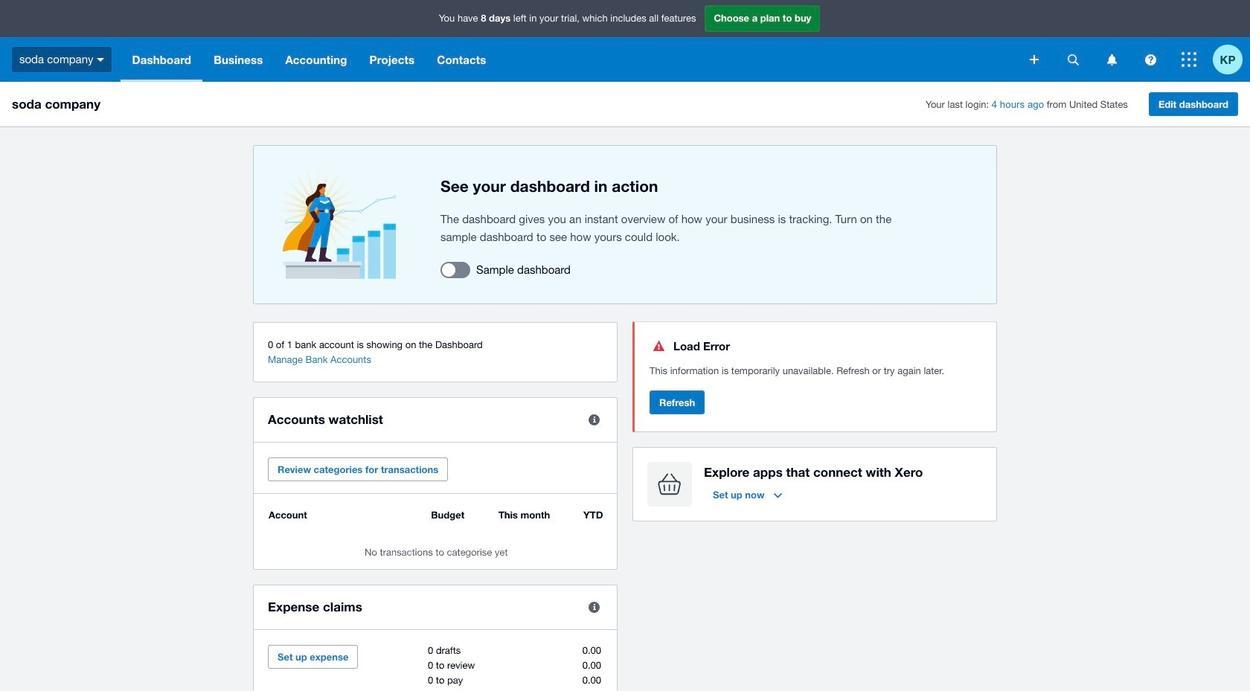 Task type: locate. For each thing, give the bounding box(es) containing it.
heading
[[674, 337, 730, 355]]

1 horizontal spatial svg image
[[1182, 52, 1197, 67]]

svg image
[[1068, 54, 1079, 65], [1145, 54, 1157, 65], [1030, 55, 1039, 64], [97, 58, 105, 62]]

empty state of the accounts watchlist widget, featuring a 'review categories for transactions' button and a data-less table with headings 'account,' 'budget,' 'this month,' and 'ytd.' image
[[268, 509, 603, 558]]

add-ons icon image
[[648, 462, 692, 507]]

document
[[650, 355, 983, 379]]

banner
[[0, 0, 1251, 82]]

svg image
[[1182, 52, 1197, 67], [1107, 54, 1117, 65]]

empty state of the expenses widget with a 'set up expense claims' button and a data-less table. image
[[268, 645, 603, 690]]



Task type: describe. For each thing, give the bounding box(es) containing it.
cartoon office workers image
[[277, 169, 396, 281]]

0 horizontal spatial svg image
[[1107, 54, 1117, 65]]



Task type: vqa. For each thing, say whether or not it's contained in the screenshot.
1st total from the top
no



